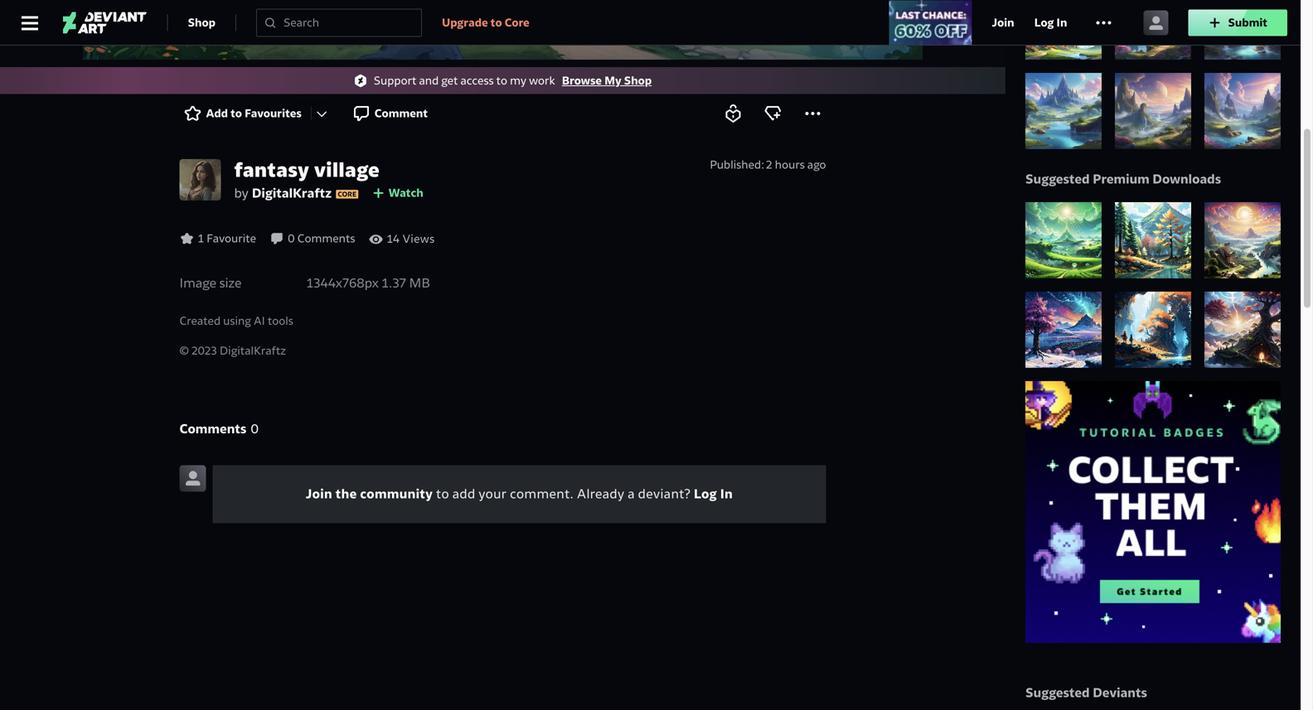 Task type: vqa. For each thing, say whether or not it's contained in the screenshot.
the a
yes



Task type: locate. For each thing, give the bounding box(es) containing it.
1 horizontal spatial fantasy village image
[[1026, 0, 1102, 60]]

browse my shop link
[[562, 73, 652, 88]]

0 horizontal spatial log
[[694, 486, 717, 503]]

1 vertical spatial join
[[306, 486, 333, 503]]

published:
[[710, 158, 765, 172]]

created using ai tools
[[180, 314, 293, 328]]

1 vertical spatial in
[[720, 486, 733, 503]]

0 vertical spatial log in link
[[1035, 13, 1068, 33]]

1 vertical spatial log in link
[[694, 486, 733, 503]]

1 horizontal spatial shop
[[624, 73, 652, 88]]

ago
[[808, 158, 826, 172]]

join for join the community to add your comment. already a deviant? log in
[[306, 486, 333, 503]]

14 views
[[387, 232, 435, 246]]

join the community to add your comment. already a deviant? log in
[[306, 486, 733, 503]]

comments down 2023
[[180, 421, 247, 437]]

suggested left 'deviants'
[[1026, 685, 1090, 702]]

fantasy
[[234, 157, 309, 183]]

banner
[[0, 0, 1301, 46]]

join
[[992, 15, 1015, 30], [306, 486, 333, 503]]

suggested for suggested deviants
[[1026, 685, 1090, 702]]

to right add
[[231, 106, 242, 121]]

fantasy village image up support and get access to my work browse my shop
[[83, 0, 923, 60]]

0 vertical spatial in
[[1057, 15, 1068, 30]]

the
[[336, 486, 357, 503]]

banner containing shop
[[0, 0, 1301, 46]]

0 vertical spatial shop
[[188, 15, 216, 30]]

0 horizontal spatial join
[[306, 486, 333, 503]]

log in
[[1035, 15, 1068, 30]]

in right deviant?
[[720, 486, 733, 503]]

using
[[223, 314, 251, 328]]

suggested premium downloads
[[1026, 171, 1222, 188]]

dk000039 image
[[1115, 203, 1192, 279]]

favourites
[[245, 106, 302, 121]]

suggested for suggested premium downloads
[[1026, 171, 1090, 188]]

1 horizontal spatial join
[[992, 15, 1015, 30]]

comments 0
[[180, 421, 259, 437]]

upgrade
[[442, 15, 488, 30]]

2023
[[192, 344, 217, 358]]

0 vertical spatial comments
[[298, 231, 355, 246]]

1 vertical spatial 0
[[251, 421, 259, 437]]

log right join link on the top
[[1035, 15, 1054, 30]]

0 vertical spatial suggested
[[1026, 171, 1090, 188]]

access
[[461, 73, 494, 88]]

digitalkraftz
[[252, 185, 332, 202]]

Search text field
[[284, 15, 415, 31]]

0 horizontal spatial 0
[[251, 421, 259, 437]]

1 vertical spatial log
[[694, 486, 717, 503]]

1 horizontal spatial log
[[1035, 15, 1054, 30]]

log in link
[[1035, 13, 1068, 33], [694, 486, 733, 503]]

0 vertical spatial 0
[[288, 231, 295, 246]]

fantasy village image right join link on the top
[[1026, 0, 1102, 60]]

browse
[[562, 73, 602, 88]]

2
[[766, 158, 773, 172]]

comments up 1344x768px
[[298, 231, 355, 246]]

in right join link on the top
[[1057, 15, 1068, 30]]

1 suggested from the top
[[1026, 171, 1090, 188]]

log
[[1035, 15, 1054, 30], [694, 486, 717, 503]]

to inside button
[[231, 106, 242, 121]]

suggested up fantasy landscape 10021 image
[[1026, 171, 1090, 188]]

1 fantasy village image from the left
[[83, 0, 923, 60]]

© 2023
[[180, 344, 220, 358]]

support and get access to my work browse my shop
[[374, 73, 652, 88]]

core
[[505, 15, 530, 30]]

shop
[[188, 15, 216, 30], [624, 73, 652, 88]]

0 vertical spatial join
[[992, 15, 1015, 30]]

in
[[1057, 15, 1068, 30], [720, 486, 733, 503]]

comment.
[[510, 486, 574, 503]]

1 vertical spatial comments
[[180, 421, 247, 437]]

digitalkraftz's avatar image
[[180, 159, 221, 201]]

0 horizontal spatial fantasy village image
[[83, 0, 923, 60]]

suggested deviants
[[1026, 685, 1148, 702]]

to left add
[[436, 486, 449, 503]]

1 horizontal spatial comments
[[298, 231, 355, 246]]

hours
[[775, 158, 805, 172]]

join left the log in
[[992, 15, 1015, 30]]

image size
[[180, 275, 242, 292]]

0 horizontal spatial comments
[[180, 421, 247, 437]]

to
[[491, 15, 502, 30], [496, 73, 508, 88], [231, 106, 242, 121], [436, 486, 449, 503]]

comments
[[298, 231, 355, 246], [180, 421, 247, 437]]

0
[[288, 231, 295, 246], [251, 421, 259, 437]]

fantasy landscape image
[[1115, 0, 1192, 60], [1205, 0, 1281, 60], [1026, 73, 1102, 149], [1115, 73, 1192, 149], [1205, 73, 1281, 149]]

core member image
[[336, 189, 359, 199]]

get
[[441, 73, 458, 88]]

join left the
[[306, 486, 333, 503]]

fantasy village image
[[83, 0, 923, 60], [1026, 0, 1102, 60]]

1 horizontal spatial in
[[1057, 15, 1068, 30]]

log right deviant?
[[694, 486, 717, 503]]

a
[[628, 486, 635, 503]]

submit
[[1229, 15, 1268, 30]]

suggested
[[1026, 171, 1090, 188], [1026, 685, 1090, 702]]

2 suggested from the top
[[1026, 685, 1090, 702]]

log in link right join link on the top
[[1035, 13, 1068, 33]]

join the community link
[[306, 486, 433, 503]]

deviants
[[1093, 685, 1148, 702]]

log in link right deviant?
[[694, 486, 733, 503]]

1 vertical spatial suggested
[[1026, 685, 1090, 702]]



Task type: describe. For each thing, give the bounding box(es) containing it.
mb
[[409, 275, 430, 292]]

2 fantasy village image from the left
[[1026, 0, 1102, 60]]

size
[[219, 275, 242, 292]]

0 vertical spatial log
[[1035, 15, 1054, 30]]

shop link
[[188, 10, 216, 36]]

comment button
[[348, 100, 431, 127]]

my
[[510, 73, 527, 88]]

1344x768px
[[306, 275, 379, 292]]

tools
[[268, 314, 293, 328]]

created
[[180, 314, 221, 328]]

add
[[453, 486, 476, 503]]

favourite
[[207, 231, 256, 246]]

digitalkraftz 1000073 image
[[1026, 292, 1102, 368]]

ai
[[254, 314, 265, 328]]

november 30, 2023 at 10:49 am pst element
[[766, 157, 826, 173]]

fantasy landscape 10021 image
[[1026, 203, 1102, 279]]

1
[[198, 231, 204, 246]]

watch button
[[372, 183, 424, 203]]

1 horizontal spatial log in link
[[1035, 13, 1068, 33]]

upgrade to core link
[[442, 13, 530, 33]]

0 horizontal spatial shop
[[188, 15, 216, 30]]

digitalkraftz link
[[252, 183, 359, 203]]

0 horizontal spatial log in link
[[694, 486, 733, 503]]

published: 2 hours ago
[[710, 158, 826, 172]]

deviant?
[[638, 486, 691, 503]]

community
[[360, 486, 433, 503]]

downloads
[[1153, 171, 1222, 188]]

0 comments
[[288, 231, 355, 246]]

0 horizontal spatial in
[[720, 486, 733, 503]]

to left my
[[496, 73, 508, 88]]

by
[[234, 185, 249, 202]]

add to favourites
[[206, 106, 302, 121]]

fantasy kingdom 10003 image
[[1205, 203, 1281, 279]]

my
[[605, 73, 622, 88]]

digitalkraftz 1000030 image
[[1205, 292, 1281, 368]]

support
[[374, 73, 417, 88]]

image
[[180, 275, 217, 292]]

views
[[403, 232, 435, 246]]

submit button
[[1189, 10, 1288, 36]]

village
[[314, 157, 380, 183]]

add to favourites button
[[180, 100, 305, 127]]

join for join
[[992, 15, 1015, 30]]

and
[[419, 73, 439, 88]]

work
[[529, 73, 555, 88]]

1 horizontal spatial 0
[[288, 231, 295, 246]]

©
[[180, 344, 189, 358]]

premium
[[1093, 171, 1150, 188]]

already
[[577, 486, 625, 503]]

1344x768px 1.37 mb
[[306, 275, 430, 292]]

14
[[387, 232, 400, 246]]

comment
[[375, 106, 428, 121]]

join link
[[992, 13, 1015, 33]]

to left core
[[491, 15, 502, 30]]

digitalkraftz 1000070 image
[[1115, 292, 1192, 368]]

1.37
[[382, 275, 406, 292]]

fantasy village
[[234, 157, 380, 183]]

1 vertical spatial shop
[[624, 73, 652, 88]]

your
[[479, 486, 507, 503]]

1 favourite
[[198, 231, 256, 246]]

add
[[206, 106, 228, 121]]

watch
[[389, 186, 424, 200]]

upgrade to core
[[442, 15, 530, 30]]



